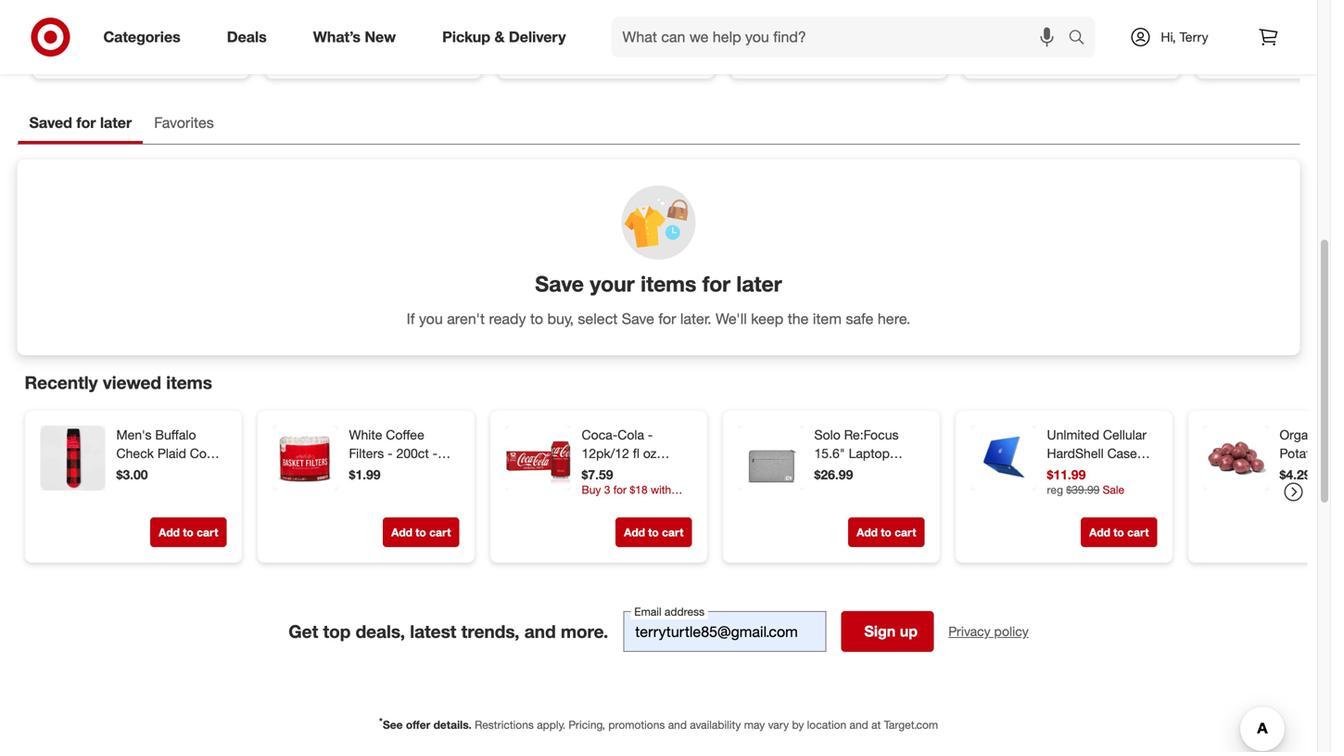 Task type: vqa. For each thing, say whether or not it's contained in the screenshot.
the middle MONTHS
no



Task type: locate. For each thing, give the bounding box(es) containing it.
new
[[365, 28, 396, 46]]

What can we help you find? suggestions appear below search field
[[612, 17, 1074, 58]]

save right select on the top left of page
[[622, 310, 655, 328]]

sale
[[1103, 483, 1125, 497]]

pickup & delivery
[[443, 28, 566, 46]]

for up reg
[[1048, 464, 1063, 480]]

items
[[641, 271, 697, 297], [166, 372, 212, 393]]

items up buffalo
[[166, 372, 212, 393]]

save
[[535, 271, 584, 297], [622, 310, 655, 328]]

organic
[[1280, 427, 1326, 443]]

200ct
[[396, 445, 429, 462]]

men's buffalo check plaid cozy crew socks with gift card holder - wondershop™ red/black 6-12 link
[[116, 426, 223, 536]]

solo
[[815, 427, 841, 443]]

for right "saved"
[[76, 114, 96, 132]]

deals,
[[356, 621, 405, 642]]

the
[[788, 310, 809, 328]]

cola
[[618, 427, 645, 443]]

- inside solo re:focus 15.6" laptop sleeve - gray
[[857, 464, 862, 480]]

add inside the $26.99 add to cart
[[857, 526, 878, 540]]

15.6"
[[815, 445, 846, 462]]

cozy
[[190, 445, 219, 462]]

- right holder
[[215, 482, 220, 499]]

$4.29
[[1280, 467, 1312, 483]]

and left the availability
[[668, 718, 687, 732]]

red/black
[[116, 520, 177, 536]]

add to cart button
[[158, 34, 234, 63], [391, 34, 467, 63], [623, 34, 700, 63], [1089, 34, 1165, 63], [150, 518, 227, 547], [383, 518, 460, 547], [616, 518, 692, 547], [849, 518, 925, 547], [1082, 518, 1158, 547]]

*
[[379, 716, 383, 727]]

apple
[[1067, 464, 1101, 480]]

save up buy,
[[535, 271, 584, 297]]

deals
[[227, 28, 267, 46]]

cans
[[582, 464, 612, 480]]

search button
[[1061, 17, 1105, 61]]

add to cart
[[166, 41, 226, 55], [399, 41, 459, 55], [632, 41, 691, 55], [1097, 41, 1157, 55], [159, 526, 218, 540], [392, 526, 451, 540], [624, 526, 684, 540], [1090, 526, 1150, 540]]

hardshell
[[1048, 445, 1104, 462]]

plaid
[[158, 445, 186, 462]]

unlmited
[[1048, 427, 1100, 443]]

1 horizontal spatial and
[[668, 718, 687, 732]]

solo re:focus 15.6" laptop sleeve - gray image
[[739, 426, 804, 491], [739, 426, 804, 491]]

later.
[[681, 310, 712, 328]]

coca-cola - 12pk/12 fl oz cans link
[[582, 426, 689, 480]]

sign up button
[[841, 611, 934, 652]]

0 vertical spatial items
[[641, 271, 697, 297]]

get
[[289, 621, 318, 642]]

None text field
[[624, 611, 827, 652]]

$3.00
[[116, 467, 148, 483]]

white
[[349, 427, 382, 443]]

for
[[76, 114, 96, 132], [703, 271, 731, 297], [659, 310, 677, 328], [1048, 464, 1063, 480]]

- right air
[[1126, 482, 1131, 499]]

men's
[[116, 427, 152, 443]]

- up oz
[[648, 427, 653, 443]]

* see offer details. restrictions apply. pricing, promotions and availability may vary by location and at target.com
[[379, 716, 939, 732]]

-
[[648, 427, 653, 443], [388, 445, 393, 462], [433, 445, 438, 462], [857, 464, 862, 480], [215, 482, 220, 499], [1126, 482, 1131, 499]]

case
[[1108, 445, 1138, 462]]

0 horizontal spatial items
[[166, 372, 212, 393]]

fl
[[633, 445, 640, 462]]

target.com
[[885, 718, 939, 732]]

and left at
[[850, 718, 869, 732]]

gift
[[116, 482, 137, 499]]

wondershop™
[[116, 501, 197, 517]]

more.
[[561, 621, 609, 642]]

restrictions
[[475, 718, 534, 732]]

availability
[[690, 718, 741, 732]]

1 vertical spatial later
[[737, 271, 783, 297]]

0 vertical spatial later
[[100, 114, 132, 132]]

may
[[744, 718, 765, 732]]

categories link
[[88, 17, 204, 58]]

- right "200ct"
[[433, 445, 438, 462]]

0 vertical spatial save
[[535, 271, 584, 297]]

you
[[419, 310, 443, 328]]

white coffee filters - 200ct - market pantry™ link
[[349, 426, 456, 480]]

get top deals, latest trends, and more.
[[289, 621, 609, 642]]

privacy policy
[[949, 623, 1029, 640]]

if
[[407, 310, 415, 328]]

location
[[808, 718, 847, 732]]

gray
[[866, 464, 893, 480]]

privacy
[[949, 623, 991, 640]]

recently viewed items
[[25, 372, 212, 393]]

men's buffalo check plaid cozy crew socks with gift card holder - wondershop™ red/black 6-12
[[116, 427, 220, 536]]

pickup
[[443, 28, 491, 46]]

12
[[193, 520, 207, 536]]

later
[[100, 114, 132, 132], [737, 271, 783, 297]]

1 vertical spatial save
[[622, 310, 655, 328]]

safe
[[846, 310, 874, 328]]

sleeve
[[815, 464, 854, 480]]

items up if you aren't ready to buy, select save for later. we'll keep the item safe here.
[[641, 271, 697, 297]]

latest
[[410, 621, 457, 642]]

what's new link
[[297, 17, 419, 58]]

- inside men's buffalo check plaid cozy crew socks with gift card holder - wondershop™ red/black 6-12
[[215, 482, 220, 499]]

- left gray
[[857, 464, 862, 480]]

for inside unlmited cellular hardshell case for apple 11-inch macbook air - blue
[[1048, 464, 1063, 480]]

privacy policy link
[[949, 623, 1029, 641]]

later right "saved"
[[100, 114, 132, 132]]

aren't
[[447, 310, 485, 328]]

we'll
[[716, 310, 747, 328]]

vary
[[769, 718, 789, 732]]

1 vertical spatial items
[[166, 372, 212, 393]]

coca-cola - 12pk/12 fl oz cans image
[[506, 426, 571, 491], [506, 426, 571, 491]]

1 horizontal spatial items
[[641, 271, 697, 297]]

cart
[[204, 41, 226, 55], [437, 41, 459, 55], [670, 41, 691, 55], [1135, 41, 1157, 55], [197, 526, 218, 540], [430, 526, 451, 540], [662, 526, 684, 540], [895, 526, 917, 540], [1128, 526, 1150, 540]]

organic red potatoes - 3lb image
[[1204, 426, 1269, 491], [1204, 426, 1269, 491]]

and
[[525, 621, 556, 642], [668, 718, 687, 732], [850, 718, 869, 732]]

white coffee filters - 200ct - market pantry™
[[349, 427, 438, 480]]

organic r link
[[1280, 426, 1332, 463]]

saved
[[29, 114, 72, 132]]

later up keep
[[737, 271, 783, 297]]

2 horizontal spatial and
[[850, 718, 869, 732]]

to inside the $26.99 add to cart
[[881, 526, 892, 540]]

men's buffalo check plaid cozy crew socks with gift card holder - wondershop™ red/black 6-12 image
[[40, 426, 105, 491], [40, 426, 105, 491]]

your
[[590, 271, 635, 297]]

items for viewed
[[166, 372, 212, 393]]

and left the more.
[[525, 621, 556, 642]]

filters
[[349, 445, 384, 462]]

for left later.
[[659, 310, 677, 328]]

coca-
[[582, 427, 618, 443]]

with
[[190, 464, 214, 480]]



Task type: describe. For each thing, give the bounding box(es) containing it.
buffalo
[[155, 427, 196, 443]]

details.
[[434, 718, 472, 732]]

save your items for later
[[535, 271, 783, 297]]

reg
[[1048, 483, 1064, 497]]

recently
[[25, 372, 98, 393]]

search
[[1061, 30, 1105, 48]]

saved for later link
[[18, 105, 143, 144]]

what's new
[[313, 28, 396, 46]]

unlmited cellular hardshell case for apple 11-inch macbook air - blue link
[[1048, 426, 1154, 517]]

viewed
[[103, 372, 161, 393]]

12pk/12
[[582, 445, 630, 462]]

&
[[495, 28, 505, 46]]

categories
[[103, 28, 181, 46]]

unlmited cellular hardshell case for apple 11-inch macbook air - blue
[[1048, 427, 1148, 517]]

up
[[900, 623, 918, 641]]

terry
[[1180, 29, 1209, 45]]

items for your
[[641, 271, 697, 297]]

$11.99 reg $39.99 sale
[[1048, 467, 1125, 497]]

1 horizontal spatial later
[[737, 271, 783, 297]]

select
[[578, 310, 618, 328]]

keep
[[751, 310, 784, 328]]

solo re:focus 15.6" laptop sleeve - gray link
[[815, 426, 921, 480]]

promotions
[[609, 718, 665, 732]]

policy
[[995, 623, 1029, 640]]

blue
[[1048, 501, 1074, 517]]

0 horizontal spatial later
[[100, 114, 132, 132]]

sign up
[[865, 623, 918, 641]]

crew
[[116, 464, 147, 480]]

$39.99
[[1067, 483, 1100, 497]]

- inside coca-cola - 12pk/12 fl oz cans
[[648, 427, 653, 443]]

hi, terry
[[1162, 29, 1209, 45]]

here.
[[878, 310, 911, 328]]

if you aren't ready to buy, select save for later. we'll keep the item safe here.
[[407, 310, 911, 328]]

ready
[[489, 310, 526, 328]]

laptop
[[849, 445, 890, 462]]

$7.59
[[582, 467, 614, 483]]

for up we'll
[[703, 271, 731, 297]]

coca-cola - 12pk/12 fl oz cans
[[582, 427, 657, 480]]

0 horizontal spatial and
[[525, 621, 556, 642]]

by
[[792, 718, 804, 732]]

$11.99
[[1048, 467, 1086, 483]]

r
[[1330, 427, 1332, 443]]

0 horizontal spatial save
[[535, 271, 584, 297]]

1 horizontal spatial save
[[622, 310, 655, 328]]

apply.
[[537, 718, 566, 732]]

$1.99
[[349, 467, 381, 483]]

item
[[813, 310, 842, 328]]

solo re:focus 15.6" laptop sleeve - gray
[[815, 427, 899, 480]]

card
[[141, 482, 169, 499]]

pricing,
[[569, 718, 606, 732]]

cellular
[[1104, 427, 1147, 443]]

- inside unlmited cellular hardshell case for apple 11-inch macbook air - blue
[[1126, 482, 1131, 499]]

buy,
[[548, 310, 574, 328]]

macbook
[[1048, 482, 1103, 499]]

organic r $4.29
[[1280, 427, 1332, 483]]

unlmited cellular hardshell case for apple 11-inch macbook air - blue image
[[972, 426, 1036, 491]]

pantry™
[[393, 464, 438, 480]]

favorites link
[[143, 105, 225, 144]]

6-
[[180, 520, 193, 536]]

deals link
[[211, 17, 290, 58]]

- left "200ct"
[[388, 445, 393, 462]]

holder
[[173, 482, 212, 499]]

white coffee filters - 200ct - market pantry™ image
[[273, 426, 338, 491]]

check
[[116, 445, 154, 462]]

see
[[383, 718, 403, 732]]

socks
[[150, 464, 186, 480]]

favorites
[[154, 114, 214, 132]]

sign
[[865, 623, 896, 641]]

cart inside the $26.99 add to cart
[[895, 526, 917, 540]]

re:focus
[[845, 427, 899, 443]]

saved for later
[[29, 114, 132, 132]]

delivery
[[509, 28, 566, 46]]

$26.99 add to cart
[[815, 467, 917, 540]]

$26.99
[[815, 467, 854, 483]]

market
[[349, 464, 389, 480]]

air
[[1107, 482, 1123, 499]]

inch
[[1124, 464, 1148, 480]]

coffee
[[386, 427, 425, 443]]

offer
[[406, 718, 431, 732]]



